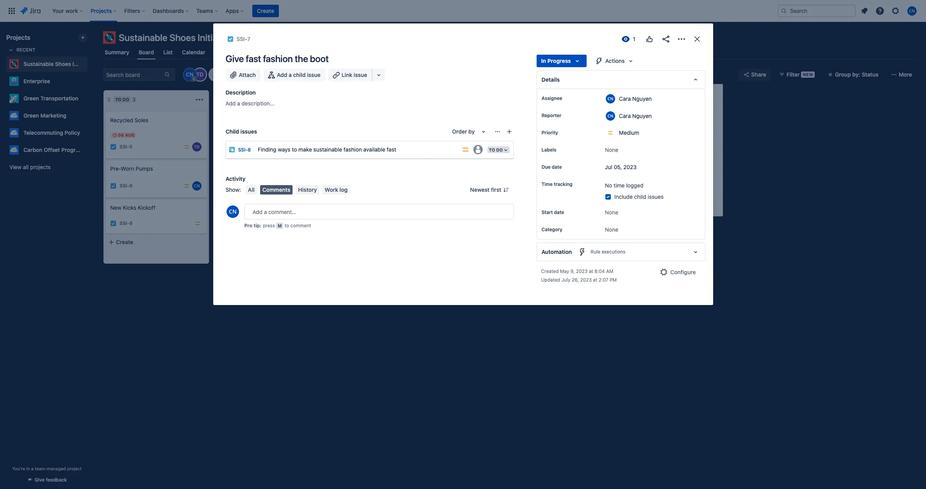 Task type: describe. For each thing, give the bounding box(es) containing it.
*
[[637, 111, 639, 117]]

green transportation
[[23, 95, 79, 102]]

7
[[248, 36, 251, 42]]

1 vertical spatial at
[[594, 277, 598, 283]]

create child image
[[506, 129, 513, 135]]

labels
[[542, 147, 557, 153]]

this
[[580, 137, 589, 143]]

ssi- for 8
[[238, 147, 248, 153]]

cara for reporter
[[620, 112, 631, 119]]

forms link
[[245, 45, 264, 59]]

order by button
[[448, 125, 493, 138]]

board link
[[137, 45, 156, 59]]

calendar
[[182, 49, 206, 56]]

fashion inside "link"
[[344, 146, 362, 153]]

ssi- for 6
[[120, 183, 129, 189]]

share in slack
[[626, 93, 662, 100]]

project
[[67, 466, 82, 471]]

0 vertical spatial 2023
[[624, 164, 637, 170]]

priority: medium image
[[462, 146, 470, 154]]

time tracking
[[542, 181, 573, 187]]

15 august 2023 image
[[222, 157, 228, 163]]

link issue button
[[329, 69, 373, 81]]

start date
[[542, 210, 565, 216]]

pro tip: press m to comment
[[245, 223, 311, 229]]

ssi- for 5
[[120, 144, 129, 150]]

progress for in progress 2
[[231, 97, 256, 102]]

work
[[325, 186, 338, 193]]

profile image of cara nguyen image
[[227, 206, 239, 218]]

issue type: sub-task image
[[229, 147, 235, 153]]

ssi-8 link
[[238, 147, 251, 153]]

along
[[603, 137, 615, 143]]

applied
[[636, 137, 652, 143]]

0 horizontal spatial create
[[116, 239, 133, 246]]

add people image
[[211, 70, 220, 79]]

actions button
[[590, 55, 641, 67]]

a for child
[[289, 72, 292, 78]]

sustainable inside research sustainable shoe options for employees
[[245, 117, 274, 124]]

reporter pin to top. only you can see pinned fields. image
[[564, 113, 570, 119]]

ssi-5 link
[[120, 144, 133, 150]]

medium image for recycled soles
[[184, 144, 190, 150]]

transportation
[[40, 95, 79, 102]]

15 august 2023 image
[[222, 157, 228, 163]]

shared
[[580, 144, 595, 149]]

m
[[278, 223, 282, 228]]

copy link to issue image
[[249, 36, 255, 42]]

order
[[453, 128, 467, 135]]

0 horizontal spatial fashion
[[244, 205, 263, 212]]

newest
[[471, 186, 490, 193]]

created may 9, 2023 at 8:04 am updated july 26, 2023 at 2:07 pm
[[542, 269, 617, 283]]

details element
[[537, 70, 706, 89]]

1 vertical spatial 2023
[[577, 269, 588, 275]]

are
[[694, 137, 701, 143]]

green for green transportation
[[23, 95, 39, 102]]

ssi-8
[[238, 147, 251, 153]]

available
[[364, 146, 386, 153]]

rule executions
[[591, 249, 626, 255]]

Message (optional) text field
[[580, 163, 711, 193]]

in for you're
[[26, 466, 30, 471]]

create inside primary "element"
[[257, 7, 274, 14]]

recent
[[16, 47, 35, 53]]

rule
[[591, 249, 601, 255]]

due
[[542, 164, 551, 170]]

add for add a child issue
[[277, 72, 288, 78]]

share inside button
[[691, 201, 706, 207]]

make
[[299, 146, 312, 153]]

projects
[[30, 164, 51, 170]]

1 vertical spatial create button
[[104, 235, 209, 249]]

0 vertical spatial medium image
[[184, 183, 190, 189]]

0 vertical spatial at
[[589, 269, 594, 275]]

carbon
[[23, 147, 42, 153]]

do for to do
[[497, 147, 503, 152]]

add a child issue
[[277, 72, 321, 78]]

Add a comment… field
[[245, 204, 514, 220]]

0 horizontal spatial the
[[264, 205, 272, 212]]

pumps
[[136, 165, 153, 172]]

tip:
[[254, 223, 262, 229]]

share button
[[687, 198, 711, 210]]

1 vertical spatial tariq douglas image
[[192, 142, 202, 152]]

none for labels
[[606, 147, 619, 153]]

ssi- for 1
[[230, 169, 240, 175]]

no
[[606, 182, 613, 189]]

2 vertical spatial fast
[[233, 205, 243, 212]]

to do 3
[[115, 96, 136, 103]]

category
[[542, 227, 563, 233]]

0 horizontal spatial issues
[[241, 128, 257, 135]]

ssi-1 link
[[230, 169, 242, 175]]

updated
[[542, 277, 561, 283]]

1 vertical spatial shoes
[[55, 61, 71, 67]]

1 horizontal spatial child
[[635, 194, 647, 200]]

link
[[342, 72, 353, 78]]

to for to do 3
[[115, 97, 122, 102]]

telecommuting
[[23, 129, 63, 136]]

ssi-9
[[120, 221, 133, 227]]

groups
[[654, 137, 669, 143]]

task image for ssi-6
[[110, 183, 117, 189]]

assignee
[[542, 95, 563, 101]]

ssi-6 link
[[120, 183, 133, 189]]

1 vertical spatial give
[[220, 205, 232, 212]]

date for start date
[[555, 210, 565, 216]]

worn
[[121, 165, 134, 172]]

in progress
[[542, 57, 571, 64]]

share button
[[739, 68, 772, 81]]

green transportation link
[[6, 91, 84, 106]]

the inside give fast fashion the boot dialog
[[295, 53, 308, 64]]

05 jul
[[228, 220, 244, 226]]

cara nguyen for reporter
[[620, 112, 652, 119]]

first
[[491, 186, 502, 193]]

emails
[[621, 111, 636, 117]]

sustainable inside "link"
[[314, 146, 342, 153]]

list link
[[162, 45, 174, 59]]

show:
[[226, 186, 241, 193]]

in for in progress
[[542, 57, 547, 64]]

2 for in progress 2
[[259, 96, 262, 103]]

actions
[[606, 57, 625, 64]]

to inside "link"
[[292, 146, 297, 153]]

1 vertical spatial cara nguyen image
[[303, 167, 312, 177]]

tab list containing board
[[99, 45, 922, 59]]

link web pages and more image
[[375, 70, 384, 80]]

team-
[[35, 466, 47, 471]]

1 vertical spatial issues
[[648, 194, 664, 200]]

2 vertical spatial a
[[31, 466, 34, 471]]

enterprise link
[[6, 73, 84, 89]]

assignee pin to top. only you can see pinned fields. image
[[564, 95, 571, 102]]

task image for ssi-1
[[220, 169, 227, 175]]

give inside dialog
[[226, 53, 244, 64]]

ssi-5
[[120, 144, 133, 150]]

child inside button
[[293, 72, 306, 78]]

comments
[[263, 186, 291, 193]]

0 / 2
[[231, 183, 240, 189]]

menu bar inside give fast fashion the boot dialog
[[244, 185, 352, 195]]

managed
[[47, 466, 66, 471]]

new
[[110, 204, 122, 211]]

time tracking pin to top. only you can see pinned fields. image
[[575, 181, 581, 188]]

green for green marketing
[[23, 112, 39, 119]]

0 vertical spatial sustainable shoes initiative
[[119, 32, 233, 43]]

shoe
[[276, 117, 288, 124]]

2 vertical spatial 2023
[[581, 277, 592, 283]]

names,
[[580, 111, 597, 117]]

history button
[[296, 185, 320, 195]]

new kicks kickoff
[[110, 204, 156, 211]]

view all projects link
[[6, 160, 88, 174]]

task image for ssi-5
[[110, 144, 117, 150]]

time
[[542, 181, 553, 187]]

description
[[226, 89, 256, 96]]

and
[[670, 137, 678, 143]]

0 horizontal spatial sustainable shoes initiative
[[23, 61, 94, 67]]

maria,
[[594, 124, 609, 130]]

0 horizontal spatial jul
[[235, 220, 244, 226]]

2 for 0 / 2
[[236, 183, 240, 189]]

green marketing link
[[6, 108, 84, 124]]

1 horizontal spatial fast
[[246, 53, 261, 64]]

task image for ssi-9
[[110, 220, 117, 227]]

0 vertical spatial task image
[[227, 36, 234, 42]]

15
[[228, 158, 233, 163]]

close image
[[693, 34, 702, 44]]

Search board text field
[[104, 69, 163, 80]]

ssi-7 link
[[237, 34, 251, 44]]

1 vertical spatial initiative
[[73, 61, 94, 67]]

link issue
[[342, 72, 368, 78]]

summary
[[105, 49, 129, 56]]

aug for 15 aug
[[235, 158, 244, 163]]

fast inside finding ways to make sustainable fashion available fast "link"
[[387, 146, 397, 153]]

0 horizontal spatial boot
[[274, 205, 285, 212]]



Task type: vqa. For each thing, say whether or not it's contained in the screenshot.
Actions
yes



Task type: locate. For each thing, give the bounding box(es) containing it.
activity
[[226, 176, 246, 182]]

2 right 0
[[236, 183, 240, 189]]

collapse recent projects image
[[6, 45, 16, 55]]

0 horizontal spatial shoes
[[55, 61, 71, 67]]

do
[[123, 97, 129, 102], [497, 147, 503, 152]]

boot up m at top
[[274, 205, 285, 212]]

cara for assignee
[[620, 95, 631, 102]]

create button
[[252, 5, 279, 17], [104, 235, 209, 249]]

child down logged
[[635, 194, 647, 200]]

cara nguyen for assignee
[[620, 95, 652, 102]]

aug for 08 aug
[[125, 133, 135, 138]]

1 vertical spatial medium image
[[294, 232, 300, 238]]

automation element
[[537, 243, 706, 262]]

medium image
[[184, 144, 190, 150], [294, 232, 300, 238]]

green inside 'link'
[[23, 95, 39, 102]]

actions image
[[677, 34, 687, 44]]

sustainable shoes initiative up 'enterprise' link
[[23, 61, 94, 67]]

ssi- up activity on the top left
[[230, 169, 240, 175]]

2 nguyen from the top
[[633, 112, 652, 119]]

vote options: no one has voted for this issue yet. image
[[645, 34, 655, 44]]

ssi-1
[[230, 169, 242, 175]]

give fast fashion the boot up pro
[[220, 205, 285, 212]]

boot inside dialog
[[310, 53, 329, 64]]

1 vertical spatial sustainable
[[314, 146, 342, 153]]

26,
[[572, 277, 579, 283]]

cara nguyen up orange,
[[620, 112, 652, 119]]

progress down 'description'
[[231, 97, 256, 102]]

issue down issues link
[[307, 72, 321, 78]]

0 vertical spatial issues
[[241, 128, 257, 135]]

to
[[292, 146, 297, 153], [285, 223, 289, 229]]

1 vertical spatial aug
[[235, 158, 244, 163]]

date right start
[[555, 210, 565, 216]]

automation
[[542, 249, 572, 255]]

do for to do 3
[[123, 97, 129, 102]]

ssi- inside the ssi-9 link
[[120, 221, 129, 227]]

fashion up tip:
[[244, 205, 263, 212]]

cara nguyen image up history
[[303, 167, 312, 177]]

ssi- inside ssi-5 link
[[120, 144, 129, 150]]

add for add a description...
[[226, 100, 236, 107]]

1 cara from the top
[[620, 95, 631, 102]]

share inside popup button
[[752, 71, 767, 78]]

issues
[[241, 128, 257, 135], [648, 194, 664, 200]]

details
[[542, 76, 560, 83]]

8:04
[[595, 269, 605, 275]]

newest first image
[[503, 187, 510, 193]]

at left '8:04' at the bottom of the page
[[589, 269, 594, 275]]

teams,
[[598, 111, 614, 117]]

issue right link at the top of the page
[[354, 72, 368, 78]]

sustainable up 'enterprise' at the top of the page
[[23, 61, 54, 67]]

0 horizontal spatial child
[[293, 72, 306, 78]]

give down the team-
[[35, 477, 45, 483]]

5
[[129, 144, 133, 150]]

newest first button
[[466, 185, 514, 195]]

sustainable right make
[[314, 146, 342, 153]]

1 horizontal spatial in
[[642, 93, 647, 100]]

1 vertical spatial green
[[23, 112, 39, 119]]

program
[[61, 147, 84, 153]]

team
[[611, 124, 624, 130]]

comment
[[291, 223, 311, 229]]

fashion up the add a child issue button
[[263, 53, 293, 64]]

nguyen for assignee
[[633, 95, 652, 102]]

issues link
[[295, 45, 315, 59]]

0 vertical spatial tariq douglas image
[[194, 68, 206, 81]]

recycled soles
[[110, 117, 149, 124]]

1 vertical spatial child
[[635, 194, 647, 200]]

to inside 'to do 3'
[[115, 97, 122, 102]]

nguyen up *
[[633, 95, 652, 102]]

1 horizontal spatial issue
[[354, 72, 368, 78]]

1 horizontal spatial medium image
[[195, 220, 201, 227]]

1 horizontal spatial create button
[[252, 5, 279, 17]]

view,
[[590, 137, 602, 143]]

2 vertical spatial none
[[606, 227, 619, 233]]

to for to do
[[489, 147, 496, 152]]

0 horizontal spatial add
[[226, 100, 236, 107]]

0 vertical spatial medium image
[[184, 144, 190, 150]]

the up add a child issue
[[295, 53, 308, 64]]

1 horizontal spatial task image
[[220, 169, 227, 175]]

tariq douglas image left add people icon
[[194, 68, 206, 81]]

08
[[118, 133, 124, 138]]

timeline link
[[213, 45, 238, 59]]

0 horizontal spatial create button
[[104, 235, 209, 249]]

create banner
[[0, 0, 927, 22]]

cara nguyen image left 0
[[192, 181, 202, 191]]

created
[[542, 269, 559, 275]]

tab list containing share board
[[577, 90, 714, 103]]

date right due
[[552, 164, 562, 170]]

0 horizontal spatial in
[[26, 466, 30, 471]]

1 vertical spatial sustainable shoes initiative
[[23, 61, 94, 67]]

1 vertical spatial add
[[226, 100, 236, 107]]

cara nguyen image
[[184, 68, 196, 81], [303, 167, 312, 177], [192, 181, 202, 191]]

2023 right 9,
[[577, 269, 588, 275]]

by
[[469, 128, 475, 135]]

1 issue from the left
[[307, 72, 321, 78]]

give inside "button"
[[35, 477, 45, 483]]

this view, along with any applied groups and filters are shared
[[580, 137, 701, 149]]

1 vertical spatial to
[[285, 223, 289, 229]]

jul left 05,
[[606, 164, 613, 170]]

fast up 05 jul
[[233, 205, 243, 212]]

at left 2:07
[[594, 277, 598, 283]]

1 vertical spatial a
[[237, 100, 240, 107]]

ssi-9 link
[[120, 220, 133, 227]]

create button down 9
[[104, 235, 209, 249]]

finding ways to make sustainable fashion available fast link
[[255, 142, 459, 158]]

slack
[[648, 93, 662, 100]]

0 horizontal spatial sustainable
[[245, 117, 274, 124]]

0 vertical spatial green
[[23, 95, 39, 102]]

task image
[[227, 36, 234, 42], [110, 144, 117, 150], [110, 220, 117, 227]]

task image left ssi-7 link
[[227, 36, 234, 42]]

cara up emails
[[620, 95, 631, 102]]

2023 right 05,
[[624, 164, 637, 170]]

1 vertical spatial medium image
[[195, 220, 201, 227]]

0 vertical spatial tab list
[[99, 45, 922, 59]]

to down issue actions icon
[[489, 147, 496, 152]]

nguyen for reporter
[[633, 112, 652, 119]]

1 vertical spatial task image
[[110, 183, 117, 189]]

in inside in progress dropdown button
[[542, 57, 547, 64]]

fashion left available
[[344, 146, 362, 153]]

2 up research sustainable shoe options for employees
[[259, 96, 262, 103]]

in inside tab list
[[642, 93, 647, 100]]

all
[[23, 164, 29, 170]]

8
[[248, 147, 251, 153]]

0 horizontal spatial medium image
[[184, 144, 190, 150]]

am
[[607, 269, 614, 275]]

2 cara nguyen from the top
[[620, 112, 652, 119]]

timeline
[[215, 49, 237, 56]]

1 horizontal spatial to
[[292, 146, 297, 153]]

1 vertical spatial give fast fashion the boot
[[220, 205, 285, 212]]

none down 'include'
[[606, 209, 619, 216]]

sustainable shoes initiative up list
[[119, 32, 233, 43]]

cara nguyen
[[620, 95, 652, 102], [620, 112, 652, 119]]

time
[[614, 182, 625, 189]]

0 horizontal spatial progress
[[231, 97, 256, 102]]

ssi- left copy link to issue icon
[[237, 36, 248, 42]]

kicks
[[123, 204, 136, 211]]

jul right 05 on the left top of page
[[235, 220, 244, 226]]

options
[[220, 125, 239, 131]]

cara nguyen image down calendar link
[[184, 68, 196, 81]]

cara nguyen up *
[[620, 95, 652, 102]]

progress up 'details'
[[548, 57, 571, 64]]

tab list
[[99, 45, 922, 59], [577, 90, 714, 103]]

0 vertical spatial in
[[642, 93, 647, 100]]

the up press
[[264, 205, 272, 212]]

pages link
[[270, 45, 289, 59]]

2 vertical spatial cara nguyen image
[[192, 181, 202, 191]]

priority
[[542, 130, 559, 136]]

description...
[[242, 100, 275, 107]]

1 vertical spatial boot
[[274, 205, 285, 212]]

shoes up calendar
[[170, 32, 196, 43]]

a down 'description'
[[237, 100, 240, 107]]

do down issue actions icon
[[497, 147, 503, 152]]

telecommuting policy
[[23, 129, 80, 136]]

1 cara nguyen from the top
[[620, 95, 652, 102]]

08 august 2023 image
[[112, 132, 118, 138], [112, 132, 118, 138]]

Search field
[[778, 5, 857, 17]]

finding ways to make sustainable fashion available fast
[[258, 146, 397, 153]]

0 vertical spatial task image
[[220, 169, 227, 175]]

orange,
[[626, 124, 646, 130]]

aug right 08
[[125, 133, 135, 138]]

green up telecommuting on the top
[[23, 112, 39, 119]]

issue inside the add a child issue button
[[307, 72, 321, 78]]

jul
[[606, 164, 613, 170], [235, 220, 244, 226]]

cara
[[620, 95, 631, 102], [620, 112, 631, 119]]

0 vertical spatial add
[[277, 72, 288, 78]]

1 vertical spatial do
[[497, 147, 503, 152]]

0 vertical spatial cara nguyen image
[[184, 68, 196, 81]]

a inside button
[[289, 72, 292, 78]]

green down 'enterprise' at the top of the page
[[23, 95, 39, 102]]

issues down message (optional) text box
[[648, 194, 664, 200]]

a left the team-
[[31, 466, 34, 471]]

shoes up 'enterprise' link
[[55, 61, 71, 67]]

1 vertical spatial none
[[606, 209, 619, 216]]

cara left *
[[620, 112, 631, 119]]

in for share
[[642, 93, 647, 100]]

ssi- right issue type: sub-task image on the top left of the page
[[238, 147, 248, 153]]

child issues
[[226, 128, 257, 135]]

0 vertical spatial in
[[542, 57, 547, 64]]

ssi- for 9
[[120, 221, 129, 227]]

0 vertical spatial do
[[123, 97, 129, 102]]

2023 right 26, in the right bottom of the page
[[581, 277, 592, 283]]

1 horizontal spatial sustainable
[[314, 146, 342, 153]]

configure
[[671, 269, 696, 276]]

fast right available
[[387, 146, 397, 153]]

search image
[[782, 8, 788, 14]]

0 horizontal spatial to
[[285, 223, 289, 229]]

0 vertical spatial sustainable
[[245, 117, 274, 124]]

1 vertical spatial fashion
[[344, 146, 362, 153]]

task image left the ssi-9 link
[[110, 220, 117, 227]]

comments button
[[260, 185, 293, 195]]

2:07
[[599, 277, 609, 283]]

telecommuting policy link
[[6, 125, 84, 141]]

medium image for give fast fashion the boot
[[294, 232, 300, 238]]

0 horizontal spatial do
[[123, 97, 129, 102]]

1 vertical spatial in
[[26, 466, 30, 471]]

sustainable up board
[[119, 32, 168, 43]]

in for in progress 2
[[226, 97, 230, 102]]

2 green from the top
[[23, 112, 39, 119]]

all
[[248, 186, 255, 193]]

0 vertical spatial date
[[552, 164, 562, 170]]

0 vertical spatial fashion
[[263, 53, 293, 64]]

issue inside link issue button
[[354, 72, 368, 78]]

menu bar containing all
[[244, 185, 352, 195]]

progress inside in progress 2
[[231, 97, 256, 102]]

offset
[[44, 147, 60, 153]]

ssi- inside ssi-6 link
[[120, 183, 129, 189]]

1 vertical spatial in
[[226, 97, 230, 102]]

give up attach button
[[226, 53, 244, 64]]

sustainable up 'employees' at the top of the page
[[245, 117, 274, 124]]

1 vertical spatial cara
[[620, 112, 631, 119]]

in inside in progress 2
[[226, 97, 230, 102]]

e.g.
[[583, 124, 592, 130]]

ssi- inside ssi-7 link
[[237, 36, 248, 42]]

6
[[129, 183, 133, 189]]

0 vertical spatial fast
[[246, 53, 261, 64]]

1 vertical spatial the
[[264, 205, 272, 212]]

research sustainable shoe options for employees
[[220, 117, 288, 131]]

initiative
[[198, 32, 233, 43], [73, 61, 94, 67]]

may
[[561, 269, 570, 275]]

pre-worn pumps
[[110, 165, 153, 172]]

issues right child
[[241, 128, 257, 135]]

add down the pages link
[[277, 72, 288, 78]]

with
[[616, 137, 626, 143]]

0 horizontal spatial medium image
[[184, 183, 190, 189]]

1 horizontal spatial shoes
[[170, 32, 196, 43]]

give fast fashion the boot inside give fast fashion the boot dialog
[[226, 53, 329, 64]]

to right m at top
[[285, 223, 289, 229]]

reports
[[323, 49, 343, 56]]

in up 'details'
[[542, 57, 547, 64]]

share image
[[662, 34, 671, 44]]

1 horizontal spatial aug
[[235, 158, 244, 163]]

the
[[295, 53, 308, 64], [264, 205, 272, 212]]

1 horizontal spatial fashion
[[263, 53, 293, 64]]

task image
[[220, 169, 227, 175], [110, 183, 117, 189]]

0 vertical spatial give fast fashion the boot
[[226, 53, 329, 64]]

do inside 'to do 3'
[[123, 97, 129, 102]]

1 vertical spatial nguyen
[[633, 112, 652, 119]]

cara nguyen image
[[303, 230, 312, 240]]

1 horizontal spatial create
[[257, 7, 274, 14]]

1 horizontal spatial to
[[489, 147, 496, 152]]

1 vertical spatial 2
[[236, 183, 240, 189]]

1 vertical spatial jul
[[235, 220, 244, 226]]

in left the "slack"
[[642, 93, 647, 100]]

include child issues
[[615, 194, 664, 200]]

to inside dropdown button
[[489, 147, 496, 152]]

0 vertical spatial shoes
[[170, 32, 196, 43]]

give fast fashion the boot dialog
[[213, 23, 714, 305]]

you're
[[12, 466, 25, 471]]

none up executions
[[606, 227, 619, 233]]

tariq douglas image left issue type: sub-task image on the top left of the page
[[192, 142, 202, 152]]

issue actions image
[[495, 129, 501, 135]]

boot up add a child issue
[[310, 53, 329, 64]]

to left 3 on the left top of page
[[115, 97, 122, 102]]

none down along
[[606, 147, 619, 153]]

0 horizontal spatial issue
[[307, 72, 321, 78]]

1 vertical spatial to
[[489, 147, 496, 152]]

1 green from the top
[[23, 95, 39, 102]]

fast up the attach
[[246, 53, 261, 64]]

task image left ssi-6 link
[[110, 183, 117, 189]]

add down 'description'
[[226, 100, 236, 107]]

a
[[289, 72, 292, 78], [237, 100, 240, 107], [31, 466, 34, 471]]

a down the pages link
[[289, 72, 292, 78]]

progress inside dropdown button
[[548, 57, 571, 64]]

0 vertical spatial cara
[[620, 95, 631, 102]]

medium image
[[184, 183, 190, 189], [195, 220, 201, 227]]

add inside button
[[277, 72, 288, 78]]

none
[[606, 147, 619, 153], [606, 209, 619, 216], [606, 227, 619, 233]]

pre-
[[110, 165, 121, 172]]

task image left ssi-5 link on the top left of the page
[[110, 144, 117, 150]]

task image down 15 august 2023 icon
[[220, 169, 227, 175]]

to right ways
[[292, 146, 297, 153]]

1 vertical spatial sustainable
[[23, 61, 54, 67]]

press
[[263, 223, 275, 229]]

0 vertical spatial jul
[[606, 164, 613, 170]]

give up 05 on the left top of page
[[220, 205, 232, 212]]

05,
[[614, 164, 622, 170]]

ssi- for 7
[[237, 36, 248, 42]]

aug
[[125, 133, 135, 138], [235, 158, 244, 163]]

nguyen up e.g. maria, team orange, maria@company.com
[[633, 112, 652, 119]]

2 issue from the left
[[354, 72, 368, 78]]

jul 05, 2023
[[606, 164, 637, 170]]

2 none from the top
[[606, 209, 619, 216]]

configure link
[[655, 266, 701, 279]]

ssi- down worn
[[120, 183, 129, 189]]

reporter
[[542, 113, 562, 118]]

attach button
[[226, 69, 261, 81]]

1 horizontal spatial a
[[237, 100, 240, 107]]

menu bar
[[244, 185, 352, 195]]

1 horizontal spatial boot
[[310, 53, 329, 64]]

child down issues link
[[293, 72, 306, 78]]

1 none from the top
[[606, 147, 619, 153]]

1 horizontal spatial initiative
[[198, 32, 233, 43]]

0 vertical spatial boot
[[310, 53, 329, 64]]

1 horizontal spatial sustainable shoes initiative
[[119, 32, 233, 43]]

do inside dropdown button
[[497, 147, 503, 152]]

give fast fashion the boot up the add a child issue button
[[226, 53, 329, 64]]

for
[[241, 125, 248, 131]]

jira image
[[20, 6, 41, 16], [20, 6, 41, 16]]

create button inside primary "element"
[[252, 5, 279, 17]]

1 horizontal spatial the
[[295, 53, 308, 64]]

1 vertical spatial progress
[[231, 97, 256, 102]]

2 cara from the top
[[620, 112, 631, 119]]

ssi- down kicks
[[120, 221, 129, 227]]

give fast fashion the boot
[[226, 53, 329, 64], [220, 205, 285, 212]]

carbon offset program
[[23, 147, 84, 153]]

soles
[[135, 117, 149, 124]]

carbon offset program link
[[6, 142, 84, 158]]

jul inside give fast fashion the boot dialog
[[606, 164, 613, 170]]

2
[[259, 96, 262, 103], [236, 183, 240, 189]]

create button up copy link to issue icon
[[252, 5, 279, 17]]

ssi- inside ssi-1 link
[[230, 169, 240, 175]]

in down 'description'
[[226, 97, 230, 102]]

do left 3 on the left top of page
[[123, 97, 129, 102]]

aug right 15
[[235, 158, 244, 163]]

1 horizontal spatial in
[[542, 57, 547, 64]]

sustainable inside the sustainable shoes initiative link
[[23, 61, 54, 67]]

green marketing
[[23, 112, 66, 119]]

date for due date
[[552, 164, 562, 170]]

0 vertical spatial to
[[292, 146, 297, 153]]

pro
[[245, 223, 253, 229]]

in right the you're
[[26, 466, 30, 471]]

primary element
[[5, 0, 778, 22]]

a for description...
[[237, 100, 240, 107]]

3 none from the top
[[606, 227, 619, 233]]

1 horizontal spatial 2
[[259, 96, 262, 103]]

1 horizontal spatial sustainable
[[119, 32, 168, 43]]

1 horizontal spatial add
[[277, 72, 288, 78]]

tariq douglas image
[[194, 68, 206, 81], [192, 142, 202, 152]]

1 nguyen from the top
[[633, 95, 652, 102]]

none for category
[[606, 227, 619, 233]]

ssi- down 08 aug at the left of page
[[120, 144, 129, 150]]

fast
[[246, 53, 261, 64], [387, 146, 397, 153], [233, 205, 243, 212]]

0 vertical spatial the
[[295, 53, 308, 64]]

1 vertical spatial task image
[[110, 144, 117, 150]]

july
[[562, 277, 571, 283]]

progress for in progress
[[548, 57, 571, 64]]

0 horizontal spatial initiative
[[73, 61, 94, 67]]



